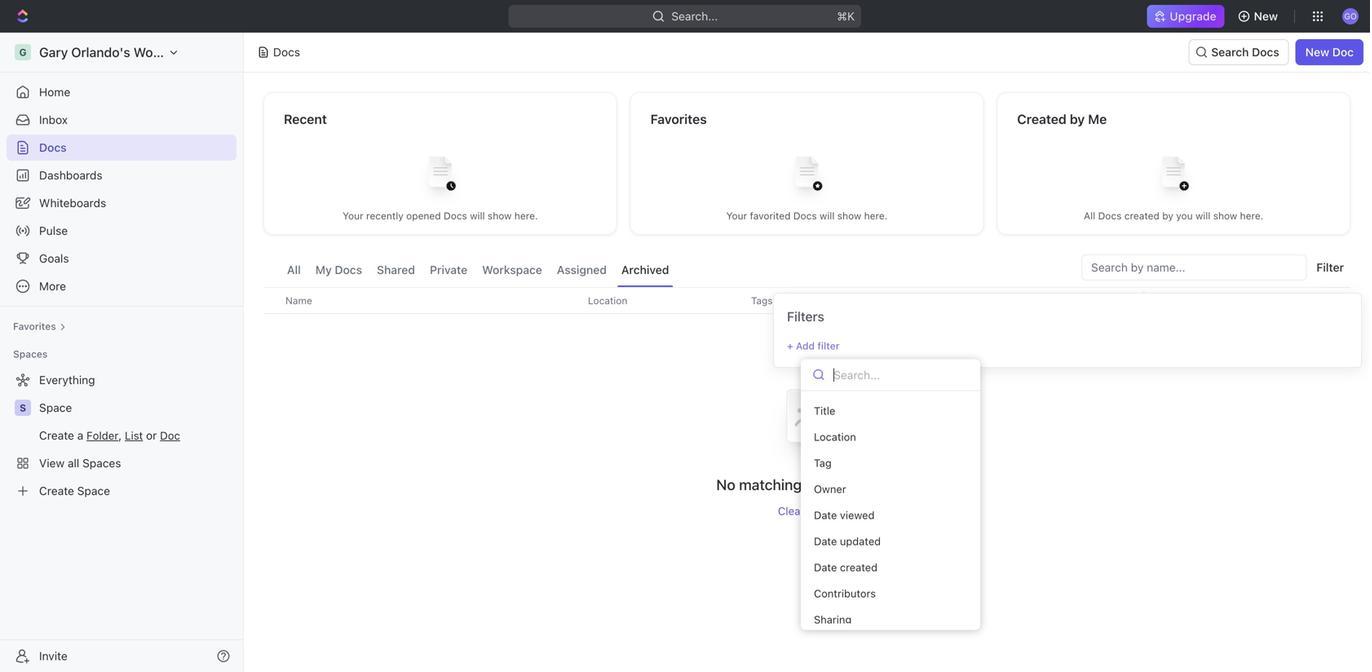 Task type: vqa. For each thing, say whether or not it's contained in the screenshot.
THE NEW within new button
yes



Task type: describe. For each thing, give the bounding box(es) containing it.
title
[[814, 405, 836, 417]]

filter
[[818, 340, 840, 352]]

home
[[39, 85, 70, 99]]

created
[[1018, 111, 1067, 127]]

upgrade link
[[1147, 5, 1225, 28]]

me
[[1088, 111, 1107, 127]]

no matching results found. row
[[264, 368, 1351, 518]]

tab list containing all
[[283, 255, 673, 287]]

sidebar navigation
[[0, 33, 244, 672]]

created by me
[[1018, 111, 1107, 127]]

clear filters
[[778, 505, 836, 518]]

goals link
[[7, 246, 237, 272]]

no recent docs image
[[408, 144, 473, 209]]

found.
[[855, 476, 898, 494]]

date for date updated
[[814, 535, 837, 547]]

spaces
[[13, 348, 48, 360]]

dashboards link
[[7, 162, 237, 188]]

new doc
[[1306, 45, 1354, 59]]

pulse
[[39, 224, 68, 237]]

whiteboards
[[39, 196, 106, 210]]

0 vertical spatial created
[[1125, 210, 1160, 221]]

3 here. from the left
[[1240, 210, 1264, 221]]

all for all
[[287, 263, 301, 277]]

workspace button
[[478, 255, 546, 287]]

s
[[20, 402, 26, 414]]

search
[[1212, 45, 1249, 59]]

Search by name... text field
[[1092, 255, 1297, 280]]

my
[[316, 263, 332, 277]]

1 vertical spatial created
[[840, 561, 878, 574]]

goals
[[39, 252, 69, 265]]

archived button
[[617, 255, 673, 287]]

pulse link
[[7, 218, 237, 244]]

all docs created by you will show here.
[[1084, 210, 1264, 221]]

private
[[430, 263, 468, 277]]

filters
[[808, 505, 836, 518]]

new for new doc
[[1306, 45, 1330, 59]]

no data image
[[758, 368, 856, 475]]

1 horizontal spatial by
[[1163, 210, 1174, 221]]

doc
[[1333, 45, 1354, 59]]

assigned
[[557, 263, 607, 277]]

location inside row
[[588, 295, 628, 306]]

0 vertical spatial favorites
[[651, 111, 707, 127]]

clear filters button
[[778, 505, 836, 518]]

date viewed
[[814, 509, 875, 521]]

3 show from the left
[[1214, 210, 1238, 221]]

tags
[[751, 295, 773, 306]]

docs right favorited
[[794, 210, 817, 221]]

space, , element
[[15, 400, 31, 416]]

docs link
[[7, 135, 237, 161]]

docs right opened
[[444, 210, 467, 221]]

assigned button
[[553, 255, 611, 287]]

new doc button
[[1296, 39, 1364, 65]]



Task type: locate. For each thing, give the bounding box(es) containing it.
0 vertical spatial by
[[1070, 111, 1085, 127]]

date updated
[[814, 535, 881, 547]]

recently
[[366, 210, 404, 221]]

clear
[[778, 505, 805, 518]]

show down no favorited docs "image"
[[838, 210, 862, 221]]

no created by me docs image
[[1141, 144, 1207, 209]]

0 horizontal spatial all
[[287, 263, 301, 277]]

column header
[[264, 287, 281, 314], [1061, 287, 1192, 314]]

0 horizontal spatial your
[[343, 210, 364, 221]]

by
[[1070, 111, 1085, 127], [1163, 210, 1174, 221]]

invite
[[39, 649, 68, 663]]

+
[[787, 340, 794, 352]]

shared
[[377, 263, 415, 277]]

all inside all button
[[287, 263, 301, 277]]

no favorited docs image
[[775, 144, 840, 209]]

filter button
[[1310, 255, 1351, 281]]

no
[[717, 476, 736, 494]]

0 horizontal spatial here.
[[515, 210, 538, 221]]

location
[[588, 295, 628, 306], [814, 431, 857, 443]]

1 show from the left
[[488, 210, 512, 221]]

new left doc
[[1306, 45, 1330, 59]]

1 vertical spatial by
[[1163, 210, 1174, 221]]

your left favorited
[[727, 210, 747, 221]]

date
[[814, 509, 837, 521], [814, 535, 837, 547], [814, 561, 837, 574]]

row containing name
[[264, 287, 1351, 314]]

docs right my at the left of page
[[335, 263, 362, 277]]

home link
[[7, 79, 237, 105]]

inbox
[[39, 113, 68, 126]]

search docs button
[[1189, 39, 1290, 65]]

tag
[[814, 457, 832, 469]]

archived
[[622, 263, 669, 277]]

location down "title" at right bottom
[[814, 431, 857, 443]]

docs
[[273, 45, 300, 59], [1252, 45, 1280, 59], [39, 141, 67, 154], [444, 210, 467, 221], [794, 210, 817, 221], [1099, 210, 1122, 221], [335, 263, 362, 277]]

favorited
[[750, 210, 791, 221]]

created down updated
[[840, 561, 878, 574]]

new up search docs
[[1254, 9, 1278, 23]]

2 vertical spatial date
[[814, 561, 837, 574]]

your for recent
[[343, 210, 364, 221]]

2 horizontal spatial show
[[1214, 210, 1238, 221]]

new button
[[1232, 3, 1288, 29]]

1 horizontal spatial location
[[814, 431, 857, 443]]

will
[[470, 210, 485, 221], [820, 210, 835, 221], [1196, 210, 1211, 221]]

row
[[264, 287, 1351, 314]]

2 show from the left
[[838, 210, 862, 221]]

column header left name
[[264, 287, 281, 314]]

1 vertical spatial new
[[1306, 45, 1330, 59]]

2 horizontal spatial here.
[[1240, 210, 1264, 221]]

search...
[[672, 9, 718, 23]]

+ add filter
[[787, 340, 840, 352]]

Search... text field
[[834, 363, 969, 387]]

upgrade
[[1170, 9, 1217, 23]]

my docs
[[316, 263, 362, 277]]

recent
[[284, 111, 327, 127]]

will right you
[[1196, 210, 1211, 221]]

updated
[[840, 535, 881, 547]]

1 column header from the left
[[264, 287, 281, 314]]

1 vertical spatial date
[[814, 535, 837, 547]]

0 horizontal spatial created
[[840, 561, 878, 574]]

results
[[806, 476, 851, 494]]

whiteboards link
[[7, 190, 237, 216]]

0 horizontal spatial by
[[1070, 111, 1085, 127]]

1 vertical spatial favorites
[[13, 321, 56, 332]]

0 horizontal spatial location
[[588, 295, 628, 306]]

2 will from the left
[[820, 210, 835, 221]]

owner
[[814, 483, 847, 495]]

1 vertical spatial location
[[814, 431, 857, 443]]

no matching results found. table
[[264, 287, 1351, 518]]

2 horizontal spatial will
[[1196, 210, 1211, 221]]

show right you
[[1214, 210, 1238, 221]]

1 horizontal spatial will
[[820, 210, 835, 221]]

1 horizontal spatial all
[[1084, 210, 1096, 221]]

show
[[488, 210, 512, 221], [838, 210, 862, 221], [1214, 210, 1238, 221]]

search docs
[[1212, 45, 1280, 59]]

date up contributors
[[814, 561, 837, 574]]

opened
[[406, 210, 441, 221]]

0 horizontal spatial show
[[488, 210, 512, 221]]

your left the recently
[[343, 210, 364, 221]]

1 horizontal spatial show
[[838, 210, 862, 221]]

date created
[[814, 561, 878, 574]]

you
[[1177, 210, 1193, 221]]

new inside 'button'
[[1254, 9, 1278, 23]]

0 horizontal spatial favorites
[[13, 321, 56, 332]]

your
[[343, 210, 364, 221], [727, 210, 747, 221]]

created left you
[[1125, 210, 1160, 221]]

column header down search by name... "text field"
[[1061, 287, 1192, 314]]

favorites
[[651, 111, 707, 127], [13, 321, 56, 332]]

date for date viewed
[[814, 509, 837, 521]]

0 vertical spatial date
[[814, 509, 837, 521]]

sharing
[[814, 614, 852, 626]]

1 your from the left
[[343, 210, 364, 221]]

filter button
[[1310, 255, 1351, 281]]

1 horizontal spatial column header
[[1061, 287, 1192, 314]]

all button
[[283, 255, 305, 287]]

tab list
[[283, 255, 673, 287]]

0 vertical spatial all
[[1084, 210, 1096, 221]]

1 date from the top
[[814, 509, 837, 521]]

0 horizontal spatial will
[[470, 210, 485, 221]]

show up workspace
[[488, 210, 512, 221]]

add
[[796, 340, 815, 352]]

1 horizontal spatial created
[[1125, 210, 1160, 221]]

0 vertical spatial new
[[1254, 9, 1278, 23]]

location down assigned button at top left
[[588, 295, 628, 306]]

date for date created
[[814, 561, 837, 574]]

2 your from the left
[[727, 210, 747, 221]]

0 horizontal spatial column header
[[264, 287, 281, 314]]

0 horizontal spatial new
[[1254, 9, 1278, 23]]

all for all docs created by you will show here.
[[1084, 210, 1096, 221]]

workspace
[[482, 263, 542, 277]]

1 horizontal spatial your
[[727, 210, 747, 221]]

1 will from the left
[[470, 210, 485, 221]]

docs down inbox
[[39, 141, 67, 154]]

space link
[[39, 395, 233, 421]]

all
[[1084, 210, 1096, 221], [287, 263, 301, 277]]

new for new
[[1254, 9, 1278, 23]]

private button
[[426, 255, 472, 287]]

2 column header from the left
[[1061, 287, 1192, 314]]

docs up recent
[[273, 45, 300, 59]]

by left you
[[1163, 210, 1174, 221]]

1 horizontal spatial here.
[[864, 210, 888, 221]]

your recently opened docs will show here.
[[343, 210, 538, 221]]

date down owner
[[814, 509, 837, 521]]

your for favorites
[[727, 210, 747, 221]]

created
[[1125, 210, 1160, 221], [840, 561, 878, 574]]

space
[[39, 401, 72, 414]]

1 horizontal spatial new
[[1306, 45, 1330, 59]]

⌘k
[[837, 9, 855, 23]]

2 here. from the left
[[864, 210, 888, 221]]

name
[[286, 295, 312, 306]]

1 horizontal spatial favorites
[[651, 111, 707, 127]]

docs inside sidebar navigation
[[39, 141, 67, 154]]

new
[[1254, 9, 1278, 23], [1306, 45, 1330, 59]]

3 will from the left
[[1196, 210, 1211, 221]]

docs inside tab list
[[335, 263, 362, 277]]

favorites button
[[7, 317, 72, 336]]

0 vertical spatial location
[[588, 295, 628, 306]]

new inside button
[[1306, 45, 1330, 59]]

by left me
[[1070, 111, 1085, 127]]

inbox link
[[7, 107, 237, 133]]

filter
[[1317, 261, 1344, 274]]

docs right the search
[[1252, 45, 1280, 59]]

3 date from the top
[[814, 561, 837, 574]]

viewed
[[840, 509, 875, 521]]

2 date from the top
[[814, 535, 837, 547]]

1 vertical spatial all
[[287, 263, 301, 277]]

1 here. from the left
[[515, 210, 538, 221]]

matching
[[739, 476, 802, 494]]

shared button
[[373, 255, 419, 287]]

contributors
[[814, 587, 876, 600]]

your favorited docs will show here.
[[727, 210, 888, 221]]

my docs button
[[311, 255, 366, 287]]

no matching results found.
[[717, 476, 898, 494]]

will right opened
[[470, 210, 485, 221]]

dashboards
[[39, 168, 102, 182]]

docs left you
[[1099, 210, 1122, 221]]

date down filters
[[814, 535, 837, 547]]

favorites inside button
[[13, 321, 56, 332]]

here.
[[515, 210, 538, 221], [864, 210, 888, 221], [1240, 210, 1264, 221]]

will down no favorited docs "image"
[[820, 210, 835, 221]]



